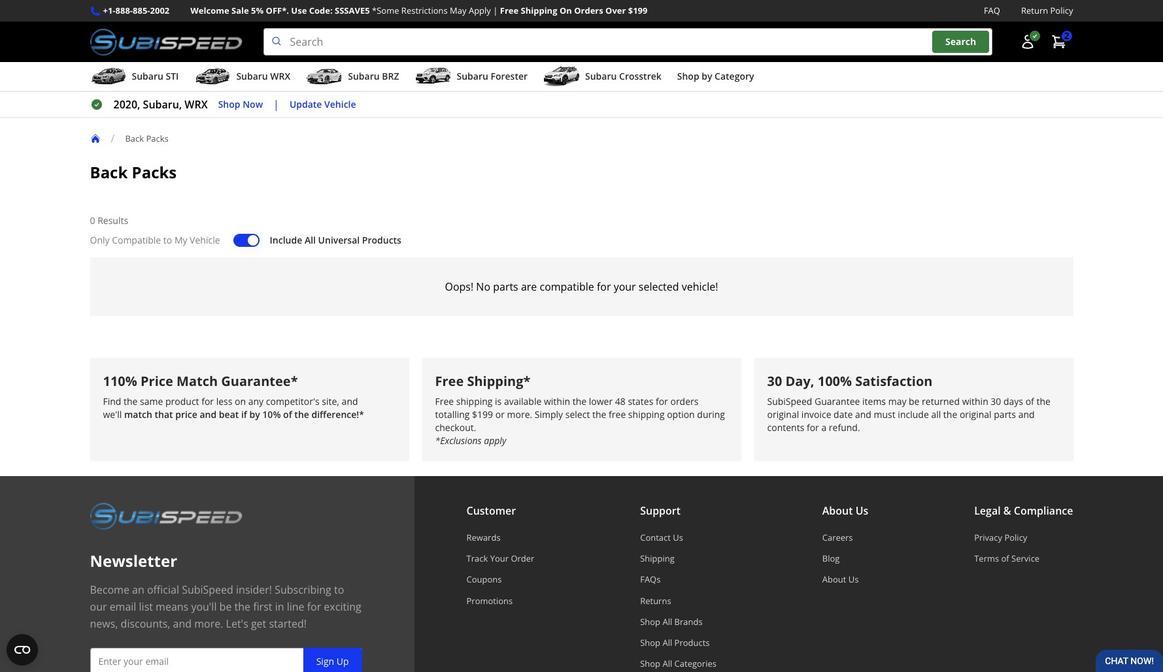Task type: describe. For each thing, give the bounding box(es) containing it.
$199 inside free shipping* free shipping is available within the lower 48 states for orders totalling $199 or more. simply select the free shipping option during checkout. *exclusions apply
[[472, 409, 493, 421]]

us for "contact us" link
[[673, 532, 683, 544]]

faq link
[[984, 4, 1000, 18]]

apply
[[484, 435, 506, 447]]

0 horizontal spatial parts
[[493, 280, 518, 294]]

first
[[253, 600, 272, 614]]

2020,
[[113, 98, 140, 112]]

customer
[[467, 504, 516, 518]]

include
[[270, 234, 302, 247]]

use
[[291, 5, 307, 16]]

Enter your email text field
[[90, 648, 362, 673]]

return policy link
[[1021, 4, 1073, 18]]

competitor's
[[266, 395, 320, 408]]

a subaru crosstrek thumbnail image image
[[543, 67, 580, 86]]

the right 'days'
[[1037, 395, 1051, 408]]

sti
[[166, 70, 179, 82]]

0 horizontal spatial shipping
[[521, 5, 557, 16]]

means
[[156, 600, 188, 614]]

oops! no parts are compatible for your selected vehicle!
[[445, 280, 718, 294]]

same
[[140, 395, 163, 408]]

universal
[[318, 234, 360, 247]]

in
[[275, 600, 284, 614]]

by inside dropdown button
[[702, 70, 712, 82]]

vehicle inside button
[[324, 98, 356, 110]]

only compatible to my vehicle
[[90, 234, 220, 247]]

the up select at the bottom of the page
[[573, 395, 587, 408]]

1 vertical spatial products
[[675, 638, 710, 649]]

all for products
[[663, 638, 672, 649]]

guarantee
[[815, 395, 860, 408]]

subaru for subaru wrx
[[236, 70, 268, 82]]

categories
[[675, 659, 717, 670]]

brz
[[382, 70, 399, 82]]

contact us link
[[640, 532, 717, 544]]

2020, subaru, wrx
[[113, 98, 208, 112]]

1 horizontal spatial shipping
[[628, 409, 665, 421]]

subaru for subaru sti
[[132, 70, 163, 82]]

shipping link
[[640, 553, 717, 565]]

we'll
[[103, 409, 122, 421]]

0 horizontal spatial vehicle
[[190, 234, 220, 247]]

become
[[90, 583, 129, 597]]

privacy policy link
[[974, 532, 1073, 544]]

+1-
[[103, 5, 115, 16]]

crosstrek
[[619, 70, 662, 82]]

1 original from the left
[[767, 409, 799, 421]]

for inside 30 day, 100% satisfaction subispeed guarantee items may be returned within 30 days of the original invoice date and must include all the original parts and contents for a refund.
[[807, 422, 819, 434]]

0 horizontal spatial of
[[283, 409, 292, 421]]

day,
[[786, 373, 814, 391]]

shipping*
[[467, 373, 531, 391]]

subaru brz button
[[306, 65, 399, 91]]

*some
[[372, 5, 399, 16]]

*exclusions
[[435, 435, 482, 447]]

shop all products
[[640, 638, 710, 649]]

and inside the 'become an official subispeed insider! subscribing to our email list means you'll be the first in line for exciting news, discounts, and more. let's get started!'
[[173, 617, 192, 631]]

0 vertical spatial to
[[163, 234, 172, 247]]

option
[[667, 409, 695, 421]]

shop for shop now
[[218, 98, 240, 110]]

insider!
[[236, 583, 272, 597]]

become an official subispeed insider! subscribing to our email list means you'll be the first in line for exciting news, discounts, and more. let's get started!
[[90, 583, 361, 631]]

your
[[490, 553, 509, 565]]

or
[[495, 409, 505, 421]]

shop for shop all brands
[[640, 616, 660, 628]]

all for brands
[[663, 616, 672, 628]]

is
[[495, 395, 502, 408]]

vehicle!
[[682, 280, 718, 294]]

the right all
[[943, 409, 957, 421]]

careers
[[822, 532, 853, 544]]

1 vertical spatial back
[[90, 162, 128, 183]]

and down items
[[855, 409, 872, 421]]

include
[[898, 409, 929, 421]]

for left the your
[[597, 280, 611, 294]]

a subaru sti thumbnail image image
[[90, 67, 127, 86]]

0 vertical spatial us
[[856, 504, 869, 518]]

subaru brz
[[348, 70, 399, 82]]

compliance
[[1014, 504, 1073, 518]]

30 day, 100% satisfaction subispeed guarantee items may be returned within 30 days of the original invoice date and must include all the original parts and contents for a refund.
[[767, 373, 1051, 434]]

search button
[[932, 31, 989, 53]]

shop now
[[218, 98, 263, 110]]

terms of service link
[[974, 553, 1073, 565]]

shop all products link
[[640, 638, 717, 649]]

a
[[822, 422, 827, 434]]

0
[[90, 215, 95, 227]]

2 subispeed logo image from the top
[[90, 503, 242, 530]]

during
[[697, 409, 725, 421]]

1 vertical spatial 30
[[991, 395, 1001, 408]]

0 vertical spatial back
[[125, 132, 144, 144]]

more. inside free shipping* free shipping is available within the lower 48 states for orders totalling $199 or more. simply select the free shipping option during checkout. *exclusions apply
[[507, 409, 532, 421]]

forester
[[491, 70, 528, 82]]

promotions
[[467, 595, 513, 607]]

2 vertical spatial free
[[435, 395, 454, 408]]

sign
[[316, 656, 334, 668]]

home image
[[90, 133, 100, 144]]

find
[[103, 395, 121, 408]]

search input field
[[263, 28, 992, 56]]

must
[[874, 409, 896, 421]]

0 horizontal spatial products
[[362, 234, 401, 247]]

category
[[715, 70, 754, 82]]

simply
[[535, 409, 563, 421]]

shop for shop all categories
[[640, 659, 660, 670]]

site,
[[322, 395, 339, 408]]

2 original from the left
[[960, 409, 992, 421]]

subaru for subaru forester
[[457, 70, 488, 82]]

and down 'days'
[[1018, 409, 1035, 421]]

all
[[931, 409, 941, 421]]

only
[[90, 234, 110, 247]]

open widget image
[[7, 635, 38, 666]]

now
[[243, 98, 263, 110]]

subaru for subaru brz
[[348, 70, 380, 82]]

restrictions
[[401, 5, 448, 16]]

compatible
[[112, 234, 161, 247]]

shop by category
[[677, 70, 754, 82]]

beat
[[219, 409, 239, 421]]

0 horizontal spatial wrx
[[185, 98, 208, 112]]

1 about from the top
[[822, 504, 853, 518]]

if
[[241, 409, 247, 421]]

on
[[560, 5, 572, 16]]

apply
[[469, 5, 491, 16]]

*some restrictions may apply | free shipping on orders over $199
[[372, 5, 648, 16]]

0 vertical spatial |
[[493, 5, 498, 16]]

items
[[862, 395, 886, 408]]

that
[[155, 409, 173, 421]]

oops!
[[445, 280, 474, 294]]

2
[[1064, 30, 1069, 42]]

0 vertical spatial shipping
[[456, 395, 493, 408]]

and inside find the same product for less on any competitor's site, and we'll
[[342, 395, 358, 408]]

the inside the 'become an official subispeed insider! subscribing to our email list means you'll be the first in line for exciting news, discounts, and more. let's get started!'
[[234, 600, 250, 614]]

email
[[110, 600, 136, 614]]

0 vertical spatial packs
[[146, 132, 169, 144]]

subispeed inside the 'become an official subispeed insider! subscribing to our email list means you'll be the first in line for exciting news, discounts, and more. let's get started!'
[[182, 583, 233, 597]]

legal & compliance
[[974, 504, 1073, 518]]

return policy
[[1021, 5, 1073, 16]]

privacy
[[974, 532, 1002, 544]]

shop all brands link
[[640, 616, 717, 628]]

1 vertical spatial by
[[249, 409, 260, 421]]



Task type: locate. For each thing, give the bounding box(es) containing it.
parts inside 30 day, 100% satisfaction subispeed guarantee items may be returned within 30 days of the original invoice date and must include all the original parts and contents for a refund.
[[994, 409, 1016, 421]]

110%
[[103, 373, 137, 391]]

the down lower
[[592, 409, 606, 421]]

2 about us from the top
[[822, 574, 859, 586]]

subaru left brz at the left top of the page
[[348, 70, 380, 82]]

back packs link
[[125, 132, 179, 144]]

0 vertical spatial 30
[[767, 373, 782, 391]]

all down the shop all brands
[[663, 638, 672, 649]]

parts right no
[[493, 280, 518, 294]]

10%
[[262, 409, 281, 421]]

1 vertical spatial shipping
[[640, 553, 675, 565]]

welcome sale 5% off*. use code: sssave5
[[190, 5, 370, 16]]

&
[[1004, 504, 1011, 518]]

be up 'include'
[[909, 395, 920, 408]]

shop down shop all products
[[640, 659, 660, 670]]

0 horizontal spatial shipping
[[456, 395, 493, 408]]

888-
[[115, 5, 133, 16]]

back packs right /
[[125, 132, 169, 144]]

all left brands
[[663, 616, 672, 628]]

be inside 30 day, 100% satisfaction subispeed guarantee items may be returned within 30 days of the original invoice date and must include all the original parts and contents for a refund.
[[909, 395, 920, 408]]

match that price and beat if by 10% of the difference!*
[[124, 409, 364, 421]]

within right returned
[[962, 395, 988, 408]]

subispeed inside 30 day, 100% satisfaction subispeed guarantee items may be returned within 30 days of the original invoice date and must include all the original parts and contents for a refund.
[[767, 395, 812, 408]]

4 subaru from the left
[[457, 70, 488, 82]]

0 vertical spatial shipping
[[521, 5, 557, 16]]

shipping left on
[[521, 5, 557, 16]]

wrx inside dropdown button
[[270, 70, 290, 82]]

policy up 2
[[1050, 5, 1073, 16]]

within inside 30 day, 100% satisfaction subispeed guarantee items may be returned within 30 days of the original invoice date and must include all the original parts and contents for a refund.
[[962, 395, 988, 408]]

1 horizontal spatial original
[[960, 409, 992, 421]]

1 vertical spatial of
[[283, 409, 292, 421]]

invoice
[[802, 409, 831, 421]]

for inside find the same product for less on any competitor's site, and we'll
[[202, 395, 214, 408]]

1 horizontal spatial policy
[[1050, 5, 1073, 16]]

of inside 30 day, 100% satisfaction subispeed guarantee items may be returned within 30 days of the original invoice date and must include all the original parts and contents for a refund.
[[1026, 395, 1034, 408]]

2 about from the top
[[822, 574, 846, 586]]

update vehicle
[[290, 98, 356, 110]]

1 vertical spatial vehicle
[[190, 234, 220, 247]]

0 horizontal spatial more.
[[194, 617, 223, 631]]

my
[[175, 234, 187, 247]]

may
[[888, 395, 907, 408]]

$199 right over
[[628, 5, 648, 16]]

free shipping* free shipping is available within the lower 48 states for orders totalling $199 or more. simply select the free shipping option during checkout. *exclusions apply
[[435, 373, 725, 447]]

0 vertical spatial subispeed
[[767, 395, 812, 408]]

and left beat at the bottom
[[200, 409, 217, 421]]

packs
[[146, 132, 169, 144], [132, 162, 177, 183]]

available
[[504, 395, 542, 408]]

0 horizontal spatial be
[[219, 600, 232, 614]]

1 vertical spatial parts
[[994, 409, 1016, 421]]

privacy policy
[[974, 532, 1027, 544]]

shop all categories
[[640, 659, 717, 670]]

2 vertical spatial of
[[1001, 553, 1009, 565]]

shop for shop by category
[[677, 70, 699, 82]]

subispeed logo image down 2002
[[90, 28, 242, 56]]

subaru,
[[143, 98, 182, 112]]

order
[[511, 553, 534, 565]]

contact
[[640, 532, 671, 544]]

price
[[141, 373, 173, 391]]

vehicle down subaru brz dropdown button
[[324, 98, 356, 110]]

sssave5
[[335, 5, 370, 16]]

by left category
[[702, 70, 712, 82]]

select
[[565, 409, 590, 421]]

started!
[[269, 617, 307, 631]]

for inside free shipping* free shipping is available within the lower 48 states for orders totalling $199 or more. simply select the free shipping option during checkout. *exclusions apply
[[656, 395, 668, 408]]

0 horizontal spatial to
[[163, 234, 172, 247]]

track your order link
[[467, 553, 534, 565]]

0 vertical spatial more.
[[507, 409, 532, 421]]

all for universal
[[305, 234, 316, 247]]

1 vertical spatial policy
[[1005, 532, 1027, 544]]

1 horizontal spatial products
[[675, 638, 710, 649]]

subispeed logo image up newsletter
[[90, 503, 242, 530]]

you'll
[[191, 600, 217, 614]]

1 horizontal spatial vehicle
[[324, 98, 356, 110]]

are
[[521, 280, 537, 294]]

get
[[251, 617, 266, 631]]

| right "now"
[[273, 98, 279, 112]]

1 horizontal spatial by
[[702, 70, 712, 82]]

a subaru forester thumbnail image image
[[415, 67, 451, 86]]

subaru sti
[[132, 70, 179, 82]]

0 vertical spatial $199
[[628, 5, 648, 16]]

us up the shipping link
[[673, 532, 683, 544]]

vehicle right my
[[190, 234, 220, 247]]

days
[[1004, 395, 1023, 408]]

for left "a"
[[807, 422, 819, 434]]

original down returned
[[960, 409, 992, 421]]

contact us
[[640, 532, 683, 544]]

search
[[946, 36, 976, 48]]

0 vertical spatial vehicle
[[324, 98, 356, 110]]

about us up careers link
[[822, 504, 869, 518]]

us up careers link
[[856, 504, 869, 518]]

1 horizontal spatial to
[[334, 583, 344, 597]]

0 vertical spatial of
[[1026, 395, 1034, 408]]

1 horizontal spatial within
[[962, 395, 988, 408]]

and down means
[[173, 617, 192, 631]]

blog
[[822, 553, 840, 565]]

1 horizontal spatial be
[[909, 395, 920, 408]]

results
[[98, 215, 128, 227]]

news,
[[90, 617, 118, 631]]

0 vertical spatial back packs
[[125, 132, 169, 144]]

0 vertical spatial be
[[909, 395, 920, 408]]

1 vertical spatial |
[[273, 98, 279, 112]]

for left less
[[202, 395, 214, 408]]

30 left the day,
[[767, 373, 782, 391]]

the up the match
[[124, 395, 138, 408]]

us for "about us" link
[[849, 574, 859, 586]]

for inside the 'become an official subispeed insider! subscribing to our email list means you'll be the first in line for exciting news, discounts, and more. let's get started!'
[[307, 600, 321, 614]]

shop by category button
[[677, 65, 754, 91]]

to inside the 'become an official subispeed insider! subscribing to our email list means you'll be the first in line for exciting news, discounts, and more. let's get started!'
[[334, 583, 344, 597]]

wrx down a subaru wrx thumbnail image
[[185, 98, 208, 112]]

0 vertical spatial wrx
[[270, 70, 290, 82]]

1 subaru from the left
[[132, 70, 163, 82]]

2 vertical spatial us
[[849, 574, 859, 586]]

subaru left crosstrek
[[585, 70, 617, 82]]

us down blog link
[[849, 574, 859, 586]]

include all universal products
[[270, 234, 401, 247]]

subispeed logo image
[[90, 28, 242, 56], [90, 503, 242, 530]]

1 vertical spatial shipping
[[628, 409, 665, 421]]

policy for return policy
[[1050, 5, 1073, 16]]

1 vertical spatial wrx
[[185, 98, 208, 112]]

1 within from the left
[[544, 395, 570, 408]]

products up 'categories'
[[675, 638, 710, 649]]

$199 left or
[[472, 409, 493, 421]]

about us down blog link
[[822, 574, 859, 586]]

our
[[90, 600, 107, 614]]

all
[[305, 234, 316, 247], [663, 616, 672, 628], [663, 638, 672, 649], [663, 659, 672, 670]]

shop for shop all products
[[640, 638, 660, 649]]

the inside find the same product for less on any competitor's site, and we'll
[[124, 395, 138, 408]]

brands
[[675, 616, 703, 628]]

more. down available
[[507, 409, 532, 421]]

list
[[139, 600, 153, 614]]

+1-888-885-2002
[[103, 5, 170, 16]]

1 vertical spatial be
[[219, 600, 232, 614]]

0 vertical spatial free
[[500, 5, 519, 16]]

about
[[822, 504, 853, 518], [822, 574, 846, 586]]

shipping down contact
[[640, 553, 675, 565]]

returned
[[922, 395, 960, 408]]

1 horizontal spatial shipping
[[640, 553, 675, 565]]

shop inside dropdown button
[[677, 70, 699, 82]]

rewards
[[467, 532, 501, 544]]

satisfaction
[[855, 373, 933, 391]]

may
[[450, 5, 467, 16]]

1 vertical spatial about us
[[822, 574, 859, 586]]

shop left "now"
[[218, 98, 240, 110]]

to left my
[[163, 234, 172, 247]]

1 horizontal spatial more.
[[507, 409, 532, 421]]

orders
[[671, 395, 699, 408]]

rewards link
[[467, 532, 534, 544]]

1 horizontal spatial $199
[[628, 5, 648, 16]]

1 horizontal spatial 30
[[991, 395, 1001, 408]]

0 horizontal spatial |
[[273, 98, 279, 112]]

shipping down states
[[628, 409, 665, 421]]

0 vertical spatial about
[[822, 504, 853, 518]]

for right line
[[307, 600, 321, 614]]

2 subaru from the left
[[236, 70, 268, 82]]

the down competitor's on the left bottom
[[294, 409, 309, 421]]

to up exciting
[[334, 583, 344, 597]]

any
[[248, 395, 264, 408]]

all right include
[[305, 234, 316, 247]]

faq
[[984, 5, 1000, 16]]

and up difference!*
[[342, 395, 358, 408]]

wrx up update
[[270, 70, 290, 82]]

original up contents
[[767, 409, 799, 421]]

0 horizontal spatial original
[[767, 409, 799, 421]]

legal
[[974, 504, 1001, 518]]

button image
[[1020, 34, 1035, 50]]

all down shop all products
[[663, 659, 672, 670]]

subaru up "now"
[[236, 70, 268, 82]]

shop down returns
[[640, 616, 660, 628]]

your
[[614, 280, 636, 294]]

1 horizontal spatial parts
[[994, 409, 1016, 421]]

0 horizontal spatial $199
[[472, 409, 493, 421]]

compatible
[[540, 280, 594, 294]]

about up careers in the bottom right of the page
[[822, 504, 853, 518]]

us
[[856, 504, 869, 518], [673, 532, 683, 544], [849, 574, 859, 586]]

1 vertical spatial more.
[[194, 617, 223, 631]]

1 vertical spatial subispeed
[[182, 583, 233, 597]]

shop
[[677, 70, 699, 82], [218, 98, 240, 110], [640, 616, 660, 628], [640, 638, 660, 649], [640, 659, 660, 670]]

of right terms
[[1001, 553, 1009, 565]]

1 horizontal spatial of
[[1001, 553, 1009, 565]]

1 vertical spatial us
[[673, 532, 683, 544]]

about us link
[[822, 574, 869, 586]]

2 horizontal spatial of
[[1026, 395, 1034, 408]]

a subaru brz thumbnail image image
[[306, 67, 343, 86]]

within inside free shipping* free shipping is available within the lower 48 states for orders totalling $199 or more. simply select the free shipping option during checkout. *exclusions apply
[[544, 395, 570, 408]]

1 horizontal spatial subispeed
[[767, 395, 812, 408]]

2002
[[150, 5, 170, 16]]

2 within from the left
[[962, 395, 988, 408]]

wrx
[[270, 70, 290, 82], [185, 98, 208, 112]]

subaru inside dropdown button
[[236, 70, 268, 82]]

more. inside the 'become an official subispeed insider! subscribing to our email list means you'll be the first in line for exciting news, discounts, and more. let's get started!'
[[194, 617, 223, 631]]

service
[[1012, 553, 1040, 565]]

for right states
[[656, 395, 668, 408]]

1 subispeed logo image from the top
[[90, 28, 242, 56]]

885-
[[133, 5, 150, 16]]

off*.
[[266, 5, 289, 16]]

policy up terms of service link
[[1005, 532, 1027, 544]]

0 vertical spatial products
[[362, 234, 401, 247]]

subaru left the sti
[[132, 70, 163, 82]]

1 vertical spatial subispeed logo image
[[90, 503, 242, 530]]

30 left 'days'
[[991, 395, 1001, 408]]

0 horizontal spatial by
[[249, 409, 260, 421]]

of down competitor's on the left bottom
[[283, 409, 292, 421]]

subispeed up you'll
[[182, 583, 233, 597]]

1 horizontal spatial wrx
[[270, 70, 290, 82]]

back right /
[[125, 132, 144, 144]]

5 subaru from the left
[[585, 70, 617, 82]]

more. down you'll
[[194, 617, 223, 631]]

shop all brands
[[640, 616, 703, 628]]

shop left category
[[677, 70, 699, 82]]

within up simply
[[544, 395, 570, 408]]

subispeed
[[767, 395, 812, 408], [182, 583, 233, 597]]

1 horizontal spatial |
[[493, 5, 498, 16]]

welcome
[[190, 5, 229, 16]]

the up let's
[[234, 600, 250, 614]]

free
[[609, 409, 626, 421]]

returns link
[[640, 595, 717, 607]]

a subaru wrx thumbnail image image
[[194, 67, 231, 86]]

shipping left is
[[456, 395, 493, 408]]

all for categories
[[663, 659, 672, 670]]

0 vertical spatial subispeed logo image
[[90, 28, 242, 56]]

subaru for subaru crosstrek
[[585, 70, 617, 82]]

subaru left forester
[[457, 70, 488, 82]]

subscribing
[[275, 583, 331, 597]]

3 subaru from the left
[[348, 70, 380, 82]]

0 vertical spatial parts
[[493, 280, 518, 294]]

back packs down back packs link
[[90, 162, 177, 183]]

0 vertical spatial policy
[[1050, 5, 1073, 16]]

sale
[[231, 5, 249, 16]]

packs down 2020, subaru, wrx
[[146, 132, 169, 144]]

1 vertical spatial $199
[[472, 409, 493, 421]]

no
[[476, 280, 490, 294]]

contents
[[767, 422, 804, 434]]

the
[[124, 395, 138, 408], [573, 395, 587, 408], [1037, 395, 1051, 408], [294, 409, 309, 421], [592, 409, 606, 421], [943, 409, 957, 421], [234, 600, 250, 614]]

1 about us from the top
[[822, 504, 869, 518]]

1 vertical spatial about
[[822, 574, 846, 586]]

be inside the 'become an official subispeed insider! subscribing to our email list means you'll be the first in line for exciting news, discounts, and more. let's get started!'
[[219, 600, 232, 614]]

less
[[216, 395, 232, 408]]

shop down the shop all brands
[[640, 638, 660, 649]]

0 vertical spatial by
[[702, 70, 712, 82]]

selected
[[639, 280, 679, 294]]

of right 'days'
[[1026, 395, 1034, 408]]

0 horizontal spatial subispeed
[[182, 583, 233, 597]]

products right universal
[[362, 234, 401, 247]]

0 vertical spatial about us
[[822, 504, 869, 518]]

about down blog
[[822, 574, 846, 586]]

0 horizontal spatial within
[[544, 395, 570, 408]]

|
[[493, 5, 498, 16], [273, 98, 279, 112]]

exciting
[[324, 600, 361, 614]]

1 vertical spatial packs
[[132, 162, 177, 183]]

| right apply
[[493, 5, 498, 16]]

policy for privacy policy
[[1005, 532, 1027, 544]]

1 vertical spatial free
[[435, 373, 464, 391]]

be up let's
[[219, 600, 232, 614]]

back down /
[[90, 162, 128, 183]]

0 horizontal spatial policy
[[1005, 532, 1027, 544]]

parts down 'days'
[[994, 409, 1016, 421]]

1 vertical spatial back packs
[[90, 162, 177, 183]]

0 horizontal spatial 30
[[767, 373, 782, 391]]

track your order
[[467, 553, 534, 565]]

subispeed down the day,
[[767, 395, 812, 408]]

lower
[[589, 395, 613, 408]]

guarantee*
[[221, 373, 298, 391]]

by
[[702, 70, 712, 82], [249, 409, 260, 421]]

subaru sti button
[[90, 65, 179, 91]]

coupons link
[[467, 574, 534, 586]]

1 vertical spatial to
[[334, 583, 344, 597]]

by right if
[[249, 409, 260, 421]]

packs down back packs link
[[132, 162, 177, 183]]



Task type: vqa. For each thing, say whether or not it's contained in the screenshot.
OF in 30 DAY, 100% SATISFACTION SUBISPEED GUARANTEE ITEMS MAY BE RETURNED WITHIN 30 DAYS OF THE ORIGINAL INVOICE DATE AND MUST INCLUDE ALL THE ORIGINAL PARTS AND CONTENTS FOR A REFUND.
yes



